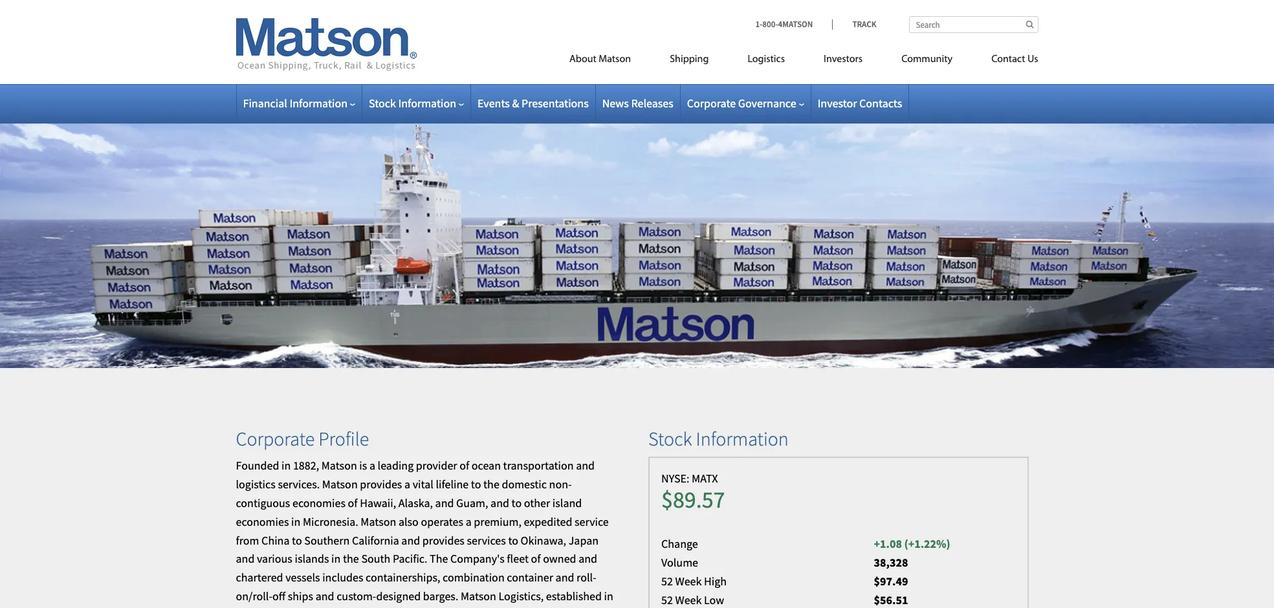 Task type: describe. For each thing, give the bounding box(es) containing it.
4matson
[[778, 19, 813, 30]]

1882,
[[293, 458, 319, 473]]

matson inside top menu 'navigation'
[[599, 54, 631, 65]]

okinawa,
[[521, 533, 566, 548]]

(+1.22%)
[[904, 537, 950, 551]]

1 vertical spatial stock
[[648, 427, 692, 451]]

community link
[[882, 48, 972, 74]]

about
[[569, 54, 596, 65]]

&
[[512, 96, 519, 111]]

leading
[[378, 458, 414, 473]]

logistics,
[[499, 589, 544, 604]]

guam,
[[456, 496, 488, 511]]

matson left is
[[321, 458, 357, 473]]

japan
[[569, 533, 599, 548]]

fleet
[[507, 552, 529, 566]]

premium,
[[474, 514, 521, 529]]

includes
[[322, 570, 363, 585]]

custom-
[[337, 589, 376, 604]]

hawaii,
[[360, 496, 396, 511]]

also
[[399, 514, 419, 529]]

and up island
[[576, 458, 595, 473]]

logistics
[[748, 54, 785, 65]]

1 horizontal spatial provides
[[422, 533, 465, 548]]

releases
[[631, 96, 673, 111]]

to right china
[[292, 533, 302, 548]]

52 for $97.49 52 week low
[[661, 592, 673, 607]]

island
[[552, 496, 582, 511]]

containerships,
[[366, 570, 440, 585]]

in right established
[[604, 589, 613, 604]]

china
[[261, 533, 290, 548]]

+1.08 (+1.22%) volume
[[661, 537, 950, 570]]

change
[[661, 537, 698, 551]]

non-
[[549, 477, 572, 492]]

1987,
[[236, 607, 262, 608]]

shipping link
[[650, 48, 728, 74]]

0 vertical spatial economies
[[292, 496, 345, 511]]

ocean
[[472, 458, 501, 473]]

volume
[[661, 555, 698, 570]]

corporate governance link
[[687, 96, 804, 111]]

governance
[[738, 96, 796, 111]]

lifeline
[[436, 477, 469, 492]]

0 vertical spatial stock information
[[369, 96, 456, 111]]

and right ships
[[316, 589, 334, 604]]

of right fleet
[[531, 552, 541, 566]]

and up roll-
[[579, 552, 597, 566]]

low
[[704, 592, 724, 607]]

nyse:
[[661, 471, 689, 486]]

investor contacts
[[818, 96, 902, 111]]

on/roll-
[[236, 589, 272, 604]]

matson image
[[236, 18, 417, 71]]

high
[[704, 574, 727, 589]]

$97.49 52 week low
[[661, 574, 908, 607]]

matson's
[[421, 607, 464, 608]]

combination
[[443, 570, 505, 585]]

2 horizontal spatial information
[[696, 427, 789, 451]]

geographic
[[323, 607, 377, 608]]

operates
[[421, 514, 463, 529]]

services.
[[278, 477, 320, 492]]

extends
[[264, 607, 302, 608]]

ships
[[288, 589, 313, 604]]

expedited
[[524, 514, 572, 529]]

search image
[[1026, 20, 1034, 28]]

chartered
[[236, 570, 283, 585]]

1 horizontal spatial the
[[343, 552, 359, 566]]

to down domestic
[[512, 496, 522, 511]]

news
[[602, 96, 629, 111]]

1-800-4matson link
[[755, 19, 832, 30]]

presentations
[[522, 96, 589, 111]]

founded
[[236, 458, 279, 473]]

contact us link
[[972, 48, 1038, 74]]

2 vertical spatial the
[[304, 607, 320, 608]]

$56.51
[[874, 592, 908, 607]]

2 vertical spatial a
[[466, 514, 472, 529]]

vital
[[413, 477, 433, 492]]

transportation
[[503, 458, 574, 473]]

about matson
[[569, 54, 631, 65]]

in left 1882,
[[281, 458, 291, 473]]

38,328 52 week high
[[661, 555, 908, 589]]

founded in 1882, matson is a leading provider of ocean transportation and logistics services. matson provides a vital lifeline to the domestic non- contiguous economies of hawaii, alaska, and guam, and to other island economies in micronesia. matson also operates a premium, expedited service from china to southern california and provides services to okinawa, japan and various islands in the south pacific. the company's fleet of owned and chartered vessels includes containerships, combination container and roll- on/roll-off ships and custom-designed barges. matson logistics, established in 1987, extends the geographic reach of matson's transportation
[[236, 458, 613, 608]]

about matson link
[[550, 48, 650, 74]]

investors
[[824, 54, 863, 65]]

other
[[524, 496, 550, 511]]

vessels
[[285, 570, 320, 585]]

designed
[[376, 589, 421, 604]]

container
[[507, 570, 553, 585]]

contact
[[991, 54, 1025, 65]]

of left the hawaii,
[[348, 496, 358, 511]]

$97.49
[[874, 574, 908, 589]]

events & presentations link
[[478, 96, 589, 111]]

of left ocean
[[460, 458, 469, 473]]

0 vertical spatial stock
[[369, 96, 396, 111]]

pacific.
[[393, 552, 427, 566]]

and down the owned
[[556, 570, 574, 585]]

to up guam, on the bottom left of the page
[[471, 477, 481, 492]]

0 vertical spatial a
[[369, 458, 375, 473]]

california
[[352, 533, 399, 548]]



Task type: vqa. For each thing, say whether or not it's contained in the screenshot.
Community
yes



Task type: locate. For each thing, give the bounding box(es) containing it.
52 inside 38,328 52 week high
[[661, 574, 673, 589]]

52 for 38,328 52 week high
[[661, 574, 673, 589]]

information
[[290, 96, 347, 111], [398, 96, 456, 111], [696, 427, 789, 451]]

1 52 from the top
[[661, 574, 673, 589]]

week down volume
[[675, 574, 702, 589]]

owned
[[543, 552, 576, 566]]

service
[[575, 514, 609, 529]]

and up pacific.
[[401, 533, 420, 548]]

0 vertical spatial week
[[675, 574, 702, 589]]

nyse: matx $89.57
[[661, 471, 725, 515]]

0 vertical spatial provides
[[360, 477, 402, 492]]

week for high
[[675, 574, 702, 589]]

to
[[471, 477, 481, 492], [512, 496, 522, 511], [292, 533, 302, 548], [508, 533, 518, 548]]

track link
[[832, 19, 876, 30]]

provides up the hawaii,
[[360, 477, 402, 492]]

logistics link
[[728, 48, 804, 74]]

a left vital
[[404, 477, 410, 492]]

economies
[[292, 496, 345, 511], [236, 514, 289, 529]]

matson down the hawaii,
[[361, 514, 396, 529]]

2 horizontal spatial a
[[466, 514, 472, 529]]

contacts
[[859, 96, 902, 111]]

week inside 38,328 52 week high
[[675, 574, 702, 589]]

a
[[369, 458, 375, 473], [404, 477, 410, 492], [466, 514, 472, 529]]

south
[[361, 552, 390, 566]]

in
[[281, 458, 291, 473], [291, 514, 300, 529], [331, 552, 341, 566], [604, 589, 613, 604]]

+1.08
[[874, 537, 902, 551]]

corporate for corporate governance
[[687, 96, 736, 111]]

0 vertical spatial the
[[483, 477, 499, 492]]

1 vertical spatial corporate
[[236, 427, 315, 451]]

matson down combination
[[461, 589, 496, 604]]

1 horizontal spatial stock
[[648, 427, 692, 451]]

1 horizontal spatial stock information
[[648, 427, 789, 451]]

is
[[359, 458, 367, 473]]

profile
[[318, 427, 369, 451]]

track
[[852, 19, 876, 30]]

a down guam, on the bottom left of the page
[[466, 514, 472, 529]]

matson
[[599, 54, 631, 65], [321, 458, 357, 473], [322, 477, 358, 492], [361, 514, 396, 529], [461, 589, 496, 604]]

services
[[467, 533, 506, 548]]

corporate profile
[[236, 427, 369, 451]]

and up premium,
[[490, 496, 509, 511]]

news releases link
[[602, 96, 673, 111]]

1 vertical spatial economies
[[236, 514, 289, 529]]

week inside $97.49 52 week low
[[675, 592, 702, 607]]

contact us
[[991, 54, 1038, 65]]

1 horizontal spatial information
[[398, 96, 456, 111]]

matx
[[692, 471, 718, 486]]

the down ocean
[[483, 477, 499, 492]]

of down designed at the bottom of page
[[409, 607, 419, 608]]

various
[[257, 552, 292, 566]]

shipping
[[670, 54, 709, 65]]

to up fleet
[[508, 533, 518, 548]]

2 week from the top
[[675, 592, 702, 607]]

0 horizontal spatial stock information
[[369, 96, 456, 111]]

0 horizontal spatial information
[[290, 96, 347, 111]]

in left micronesia.
[[291, 514, 300, 529]]

barges.
[[423, 589, 458, 604]]

in up includes
[[331, 552, 341, 566]]

information for financial information link at the left
[[290, 96, 347, 111]]

provides down operates
[[422, 533, 465, 548]]

economies up micronesia.
[[292, 496, 345, 511]]

investor contacts link
[[818, 96, 902, 111]]

1 week from the top
[[675, 574, 702, 589]]

0 horizontal spatial provides
[[360, 477, 402, 492]]

the up includes
[[343, 552, 359, 566]]

financial
[[243, 96, 287, 111]]

2 52 from the top
[[661, 592, 673, 607]]

1-800-4matson
[[755, 19, 813, 30]]

the
[[430, 552, 448, 566]]

800-
[[762, 19, 778, 30]]

1 vertical spatial the
[[343, 552, 359, 566]]

week left low
[[675, 592, 702, 607]]

and
[[576, 458, 595, 473], [435, 496, 454, 511], [490, 496, 509, 511], [401, 533, 420, 548], [236, 552, 255, 566], [579, 552, 597, 566], [556, 570, 574, 585], [316, 589, 334, 604]]

us
[[1027, 54, 1038, 65]]

0 vertical spatial 52
[[661, 574, 673, 589]]

1 vertical spatial provides
[[422, 533, 465, 548]]

1 horizontal spatial a
[[404, 477, 410, 492]]

micronesia.
[[303, 514, 358, 529]]

week for low
[[675, 592, 702, 607]]

investor
[[818, 96, 857, 111]]

1-
[[755, 19, 762, 30]]

and down "from"
[[236, 552, 255, 566]]

1 vertical spatial stock information
[[648, 427, 789, 451]]

provider
[[416, 458, 457, 473]]

events
[[478, 96, 510, 111]]

1 horizontal spatial corporate
[[687, 96, 736, 111]]

and up operates
[[435, 496, 454, 511]]

logistics
[[236, 477, 276, 492]]

0 horizontal spatial the
[[304, 607, 320, 608]]

southern
[[304, 533, 350, 548]]

top menu navigation
[[511, 48, 1038, 74]]

0 vertical spatial corporate
[[687, 96, 736, 111]]

2 horizontal spatial the
[[483, 477, 499, 492]]

roll-
[[577, 570, 596, 585]]

community
[[901, 54, 953, 65]]

the
[[483, 477, 499, 492], [343, 552, 359, 566], [304, 607, 320, 608]]

corporate up founded
[[236, 427, 315, 451]]

the down ships
[[304, 607, 320, 608]]

52 inside $97.49 52 week low
[[661, 592, 673, 607]]

reach
[[379, 607, 406, 608]]

0 horizontal spatial a
[[369, 458, 375, 473]]

matson up micronesia.
[[322, 477, 358, 492]]

corporate down shipping link
[[687, 96, 736, 111]]

alaska,
[[398, 496, 433, 511]]

week
[[675, 574, 702, 589], [675, 592, 702, 607]]

matson right about at the left of page
[[599, 54, 631, 65]]

1 vertical spatial a
[[404, 477, 410, 492]]

None search field
[[909, 16, 1038, 33]]

corporate for corporate profile
[[236, 427, 315, 451]]

0 horizontal spatial stock
[[369, 96, 396, 111]]

stock information link
[[369, 96, 464, 111]]

domestic
[[502, 477, 547, 492]]

company's
[[450, 552, 505, 566]]

financial information
[[243, 96, 347, 111]]

1 vertical spatial 52
[[661, 592, 673, 607]]

events & presentations
[[478, 96, 589, 111]]

contiguous
[[236, 496, 290, 511]]

1 vertical spatial week
[[675, 592, 702, 607]]

stock information
[[369, 96, 456, 111], [648, 427, 789, 451]]

38,328
[[874, 555, 908, 570]]

information for stock information link on the left of the page
[[398, 96, 456, 111]]

0 horizontal spatial economies
[[236, 514, 289, 529]]

a right is
[[369, 458, 375, 473]]

1 horizontal spatial economies
[[292, 496, 345, 511]]

0 horizontal spatial corporate
[[236, 427, 315, 451]]

economies down contiguous
[[236, 514, 289, 529]]

established
[[546, 589, 602, 604]]

52
[[661, 574, 673, 589], [661, 592, 673, 607]]

Search search field
[[909, 16, 1038, 33]]

provides
[[360, 477, 402, 492], [422, 533, 465, 548]]

from
[[236, 533, 259, 548]]

corporate
[[687, 96, 736, 111], [236, 427, 315, 451]]

stock
[[369, 96, 396, 111], [648, 427, 692, 451]]

corporate governance
[[687, 96, 796, 111]]



